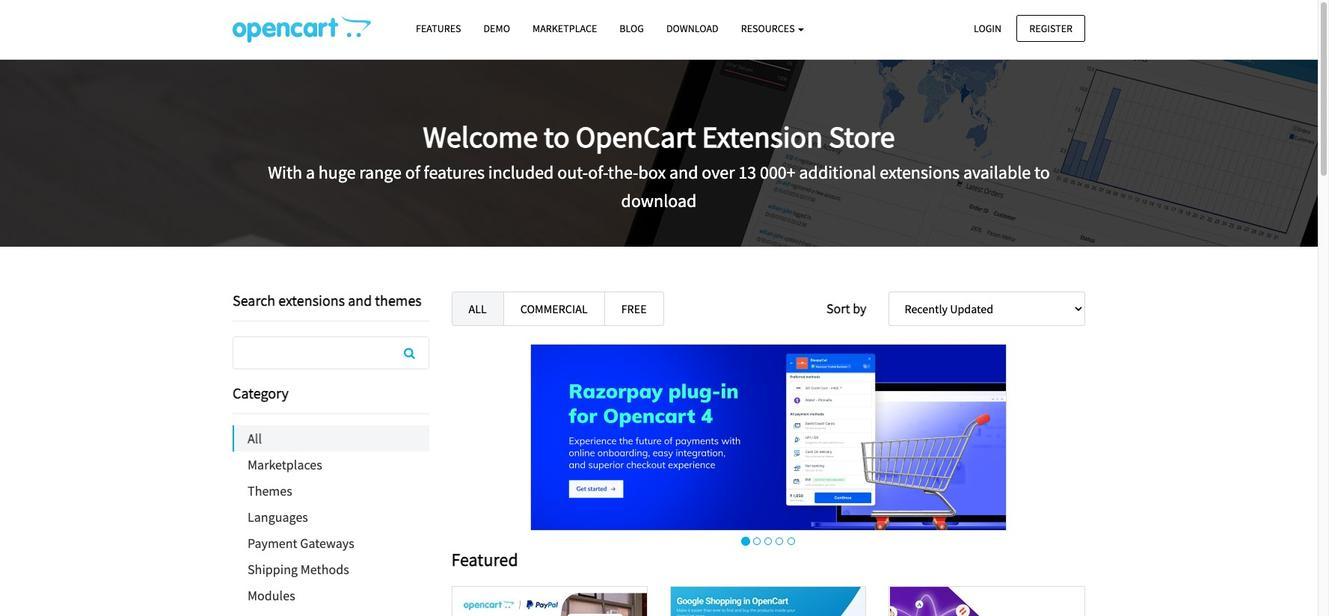 Task type: locate. For each thing, give the bounding box(es) containing it.
payment gateways
[[248, 535, 354, 552]]

and inside welcome to opencart extension store with a huge range of features included out-of-the-box and over 13 000+ additional extensions available to download
[[669, 161, 698, 184]]

search extensions and themes
[[233, 291, 422, 310]]

modules
[[248, 587, 295, 604]]

all for commercial
[[469, 301, 487, 316]]

free
[[621, 301, 647, 316]]

shipping methods
[[248, 561, 349, 578]]

gateways
[[300, 535, 354, 552]]

to up out-
[[544, 118, 570, 155]]

0 vertical spatial extensions
[[880, 161, 960, 184]]

to
[[544, 118, 570, 155], [1035, 161, 1050, 184]]

paypal checkout integration image
[[452, 587, 647, 616]]

themes link
[[233, 478, 429, 504]]

all
[[469, 301, 487, 316], [248, 430, 262, 447]]

range
[[359, 161, 402, 184]]

demo link
[[472, 16, 521, 42]]

13
[[739, 161, 756, 184]]

1 horizontal spatial extensions
[[880, 161, 960, 184]]

google shopping for opencart image
[[671, 587, 866, 616]]

0 horizontal spatial all
[[248, 430, 262, 447]]

0 vertical spatial all
[[469, 301, 487, 316]]

search image
[[404, 347, 415, 359]]

1 vertical spatial all link
[[234, 426, 429, 452]]

all link
[[451, 292, 504, 326], [234, 426, 429, 452]]

0 vertical spatial to
[[544, 118, 570, 155]]

the-
[[608, 161, 639, 184]]

free link
[[604, 292, 664, 326]]

0 horizontal spatial and
[[348, 291, 372, 310]]

1 vertical spatial extensions
[[278, 291, 345, 310]]

by
[[853, 300, 867, 317]]

sort by
[[827, 300, 867, 317]]

1 vertical spatial and
[[348, 291, 372, 310]]

and left themes
[[348, 291, 372, 310]]

box
[[639, 161, 666, 184]]

0 vertical spatial all link
[[451, 292, 504, 326]]

to right available on the right
[[1035, 161, 1050, 184]]

and right box
[[669, 161, 698, 184]]

register
[[1030, 21, 1073, 35]]

resources
[[741, 22, 797, 35]]

1 horizontal spatial all link
[[451, 292, 504, 326]]

1 horizontal spatial and
[[669, 161, 698, 184]]

marketplaces
[[248, 456, 322, 474]]

methods
[[301, 561, 349, 578]]

0 vertical spatial and
[[669, 161, 698, 184]]

razorpay (opencart 4.x.x) image
[[530, 344, 1007, 531]]

opencart extensions image
[[233, 16, 371, 43]]

1 horizontal spatial to
[[1035, 161, 1050, 184]]

payment gateways link
[[233, 530, 429, 557]]

0 horizontal spatial all link
[[234, 426, 429, 452]]

extensions inside welcome to opencart extension store with a huge range of features included out-of-the-box and over 13 000+ additional extensions available to download
[[880, 161, 960, 184]]

resources link
[[730, 16, 816, 42]]

extensions right 'search'
[[278, 291, 345, 310]]

1 vertical spatial all
[[248, 430, 262, 447]]

features link
[[405, 16, 472, 42]]

flowytracking - gtm ga4 ads conversion pixel fac.. image
[[890, 587, 1085, 616]]

blog
[[620, 22, 644, 35]]

and
[[669, 161, 698, 184], [348, 291, 372, 310]]

of
[[405, 161, 420, 184]]

extensions
[[880, 161, 960, 184], [278, 291, 345, 310]]

download link
[[655, 16, 730, 42]]

None text field
[[233, 337, 428, 369]]

download
[[667, 22, 719, 35]]

demo
[[484, 22, 510, 35]]

extensions down store
[[880, 161, 960, 184]]

available
[[963, 161, 1031, 184]]

all for marketplaces
[[248, 430, 262, 447]]

download
[[621, 189, 697, 213]]

1 horizontal spatial all
[[469, 301, 487, 316]]



Task type: vqa. For each thing, say whether or not it's contained in the screenshot.
TEHMIR image
no



Task type: describe. For each thing, give the bounding box(es) containing it.
shipping
[[248, 561, 298, 578]]

blog link
[[608, 16, 655, 42]]

0 horizontal spatial to
[[544, 118, 570, 155]]

marketplace
[[533, 22, 597, 35]]

themes
[[248, 483, 292, 500]]

commercial
[[521, 301, 588, 316]]

with
[[268, 161, 302, 184]]

all link for marketplaces
[[234, 426, 429, 452]]

features
[[416, 22, 461, 35]]

features
[[424, 161, 485, 184]]

welcome
[[423, 118, 538, 155]]

opencart
[[576, 118, 696, 155]]

over
[[702, 161, 735, 184]]

extension
[[702, 118, 823, 155]]

login link
[[961, 15, 1014, 42]]

sort
[[827, 300, 850, 317]]

shipping methods link
[[233, 557, 429, 583]]

search
[[233, 291, 275, 310]]

additional
[[799, 161, 876, 184]]

languages
[[248, 509, 308, 526]]

marketplace link
[[521, 16, 608, 42]]

languages link
[[233, 504, 429, 530]]

category
[[233, 384, 289, 402]]

commercial link
[[503, 292, 605, 326]]

modules link
[[233, 583, 429, 609]]

marketplaces link
[[233, 452, 429, 478]]

000+
[[760, 161, 796, 184]]

1 vertical spatial to
[[1035, 161, 1050, 184]]

of-
[[588, 161, 608, 184]]

huge
[[319, 161, 356, 184]]

login
[[974, 21, 1002, 35]]

payment
[[248, 535, 298, 552]]

featured
[[451, 548, 518, 572]]

welcome to opencart extension store with a huge range of features included out-of-the-box and over 13 000+ additional extensions available to download
[[268, 118, 1050, 213]]

0 horizontal spatial extensions
[[278, 291, 345, 310]]

store
[[829, 118, 895, 155]]

all link for commercial
[[451, 292, 504, 326]]

themes
[[375, 291, 422, 310]]

a
[[306, 161, 315, 184]]

register link
[[1017, 15, 1085, 42]]

out-
[[558, 161, 588, 184]]

included
[[488, 161, 554, 184]]



